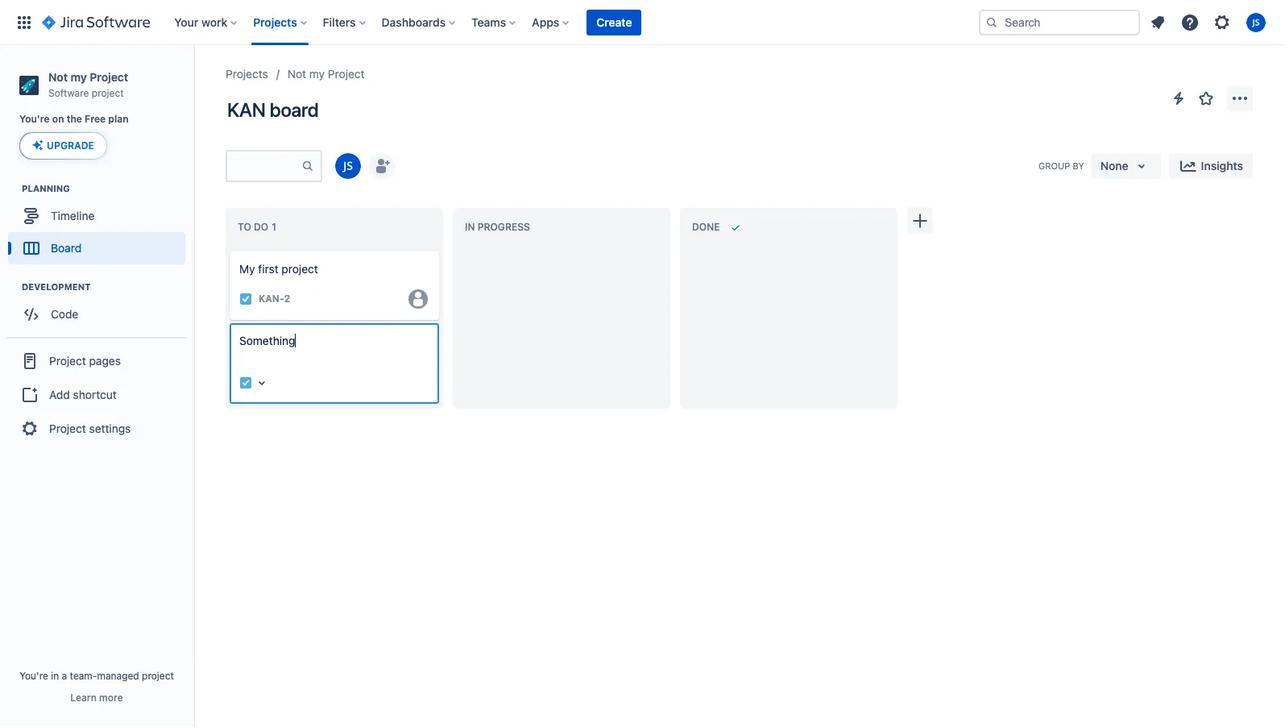 Task type: describe. For each thing, give the bounding box(es) containing it.
not for not my project software project
[[48, 70, 68, 84]]

pages
[[89, 354, 121, 368]]

create button
[[587, 9, 642, 35]]

not my project
[[288, 67, 365, 81]]

in
[[51, 670, 59, 682]]

plan
[[108, 113, 129, 125]]

done
[[692, 221, 720, 233]]

in
[[465, 221, 475, 233]]

work
[[201, 15, 228, 29]]

to do element
[[238, 221, 280, 233]]

code link
[[8, 299, 185, 331]]

projects for projects popup button
[[253, 15, 297, 29]]

not my project link
[[288, 64, 365, 84]]

Search field
[[979, 9, 1141, 35]]

you're for you're on the free plan
[[19, 113, 50, 125]]

your work
[[174, 15, 228, 29]]

project pages link
[[6, 344, 187, 379]]

progress
[[478, 221, 530, 233]]

project inside not my project software project
[[90, 70, 128, 84]]

my for not my project software project
[[71, 70, 87, 84]]

in progress
[[465, 221, 530, 233]]

automations menu button icon image
[[1170, 88, 1189, 108]]

first
[[258, 262, 279, 276]]

add shortcut button
[[6, 379, 187, 411]]

insights button
[[1169, 153, 1253, 179]]

group containing project pages
[[6, 337, 187, 452]]

your work button
[[169, 9, 244, 35]]

2 task image from the top
[[239, 376, 252, 389]]

group by
[[1039, 161, 1085, 171]]

to do
[[238, 221, 269, 233]]

not my project software project
[[48, 70, 128, 99]]

learn more
[[70, 692, 123, 704]]

settings
[[89, 422, 131, 435]]

software
[[48, 87, 89, 99]]

dashboards button
[[377, 9, 462, 35]]

apps button
[[527, 9, 576, 35]]

team-
[[70, 670, 97, 682]]

development
[[22, 282, 91, 292]]

sidebar navigation image
[[176, 64, 211, 97]]

not for not my project
[[288, 67, 306, 81]]

the
[[67, 113, 82, 125]]

project inside not my project software project
[[92, 87, 124, 99]]

upgrade button
[[20, 133, 106, 159]]

you're for you're in a team-managed project
[[19, 670, 48, 682]]

project settings link
[[6, 411, 187, 447]]

filters
[[323, 15, 356, 29]]

insights image
[[1179, 156, 1198, 176]]

code
[[51, 307, 78, 321]]

appswitcher icon image
[[15, 12, 34, 32]]

settings image
[[1213, 12, 1233, 32]]

kan-2
[[259, 293, 290, 305]]

teams
[[472, 15, 506, 29]]

projects button
[[248, 9, 313, 35]]



Task type: locate. For each thing, give the bounding box(es) containing it.
by
[[1073, 161, 1085, 171]]

my
[[309, 67, 325, 81], [71, 70, 87, 84]]

not inside not my project software project
[[48, 70, 68, 84]]

my first project
[[239, 262, 318, 276]]

help image
[[1181, 12, 1200, 32]]

kan-2 link
[[259, 292, 290, 306]]

more image
[[1231, 89, 1250, 108]]

2
[[284, 293, 290, 305]]

none button
[[1091, 153, 1161, 179]]

primary element
[[10, 0, 979, 45]]

project up add
[[49, 354, 86, 368]]

projects for projects 'link'
[[226, 67, 268, 81]]

project pages
[[49, 354, 121, 368]]

my up board
[[309, 67, 325, 81]]

projects
[[253, 15, 297, 29], [226, 67, 268, 81]]

on
[[52, 113, 64, 125]]

projects link
[[226, 64, 268, 84]]

notifications image
[[1149, 12, 1168, 32]]

not
[[288, 67, 306, 81], [48, 70, 68, 84]]

0 vertical spatial project
[[92, 87, 124, 99]]

a
[[62, 670, 67, 682]]

create column image
[[911, 211, 930, 231]]

project right the first
[[282, 262, 318, 276]]

planning group
[[8, 182, 193, 269]]

upgrade
[[47, 140, 94, 152]]

you're
[[19, 113, 50, 125], [19, 670, 48, 682]]

not up board
[[288, 67, 306, 81]]

group
[[6, 337, 187, 452]]

project inside project settings link
[[49, 422, 86, 435]]

board
[[51, 241, 82, 255]]

project inside not my project link
[[328, 67, 365, 81]]

development image
[[2, 278, 22, 297]]

none
[[1101, 159, 1129, 173]]

task image
[[239, 292, 252, 305], [239, 376, 252, 389]]

board
[[270, 98, 319, 121]]

project inside project pages link
[[49, 354, 86, 368]]

learn
[[70, 692, 97, 704]]

project down filters dropdown button
[[328, 67, 365, 81]]

search image
[[986, 16, 999, 29]]

projects up projects 'link'
[[253, 15, 297, 29]]

star kan board image
[[1197, 89, 1216, 108]]

project down add
[[49, 422, 86, 435]]

project
[[328, 67, 365, 81], [90, 70, 128, 84], [49, 354, 86, 368], [49, 422, 86, 435]]

What needs to be done? - Press the "Enter" key to submit or the "Escape" key to cancel. text field
[[239, 333, 430, 365]]

jacob simon image
[[335, 153, 361, 179]]

2 horizontal spatial project
[[282, 262, 318, 276]]

projects inside projects popup button
[[253, 15, 297, 29]]

development group
[[8, 281, 193, 336]]

kan board
[[227, 98, 319, 121]]

insights
[[1202, 159, 1244, 173]]

project up plan
[[90, 70, 128, 84]]

dashboards
[[382, 15, 446, 29]]

1 you're from the top
[[19, 113, 50, 125]]

add
[[49, 388, 70, 401]]

timeline link
[[8, 200, 185, 232]]

0 vertical spatial task image
[[239, 292, 252, 305]]

more
[[99, 692, 123, 704]]

you're in a team-managed project
[[19, 670, 174, 682]]

do
[[254, 221, 269, 233]]

teams button
[[467, 9, 522, 35]]

0 vertical spatial you're
[[19, 113, 50, 125]]

timeline
[[51, 209, 95, 222]]

2 you're from the top
[[19, 670, 48, 682]]

2 vertical spatial project
[[142, 670, 174, 682]]

you're left on
[[19, 113, 50, 125]]

planning image
[[2, 179, 22, 199]]

you're on the free plan
[[19, 113, 129, 125]]

banner
[[0, 0, 1286, 45]]

add shortcut
[[49, 388, 117, 401]]

kan-
[[259, 293, 284, 305]]

1 task image from the top
[[239, 292, 252, 305]]

my inside not my project software project
[[71, 70, 87, 84]]

1 horizontal spatial not
[[288, 67, 306, 81]]

your
[[174, 15, 199, 29]]

project settings
[[49, 422, 131, 435]]

unassigned image
[[409, 289, 428, 309]]

create
[[597, 15, 632, 29]]

filters button
[[318, 9, 372, 35]]

shortcut
[[73, 388, 117, 401]]

free
[[85, 113, 106, 125]]

you're left in
[[19, 670, 48, 682]]

1 vertical spatial projects
[[226, 67, 268, 81]]

1 vertical spatial you're
[[19, 670, 48, 682]]

1 vertical spatial project
[[282, 262, 318, 276]]

0 vertical spatial projects
[[253, 15, 297, 29]]

Search this board text field
[[227, 152, 301, 181]]

1 vertical spatial task image
[[239, 376, 252, 389]]

to
[[238, 221, 251, 233]]

1 horizontal spatial my
[[309, 67, 325, 81]]

0 horizontal spatial not
[[48, 70, 68, 84]]

my for not my project
[[309, 67, 325, 81]]

group
[[1039, 161, 1071, 171]]

banner containing your work
[[0, 0, 1286, 45]]

planning
[[22, 183, 70, 194]]

projects up kan
[[226, 67, 268, 81]]

create issue image
[[220, 240, 239, 260]]

project
[[92, 87, 124, 99], [282, 262, 318, 276], [142, 670, 174, 682]]

project up plan
[[92, 87, 124, 99]]

add people image
[[372, 156, 392, 176]]

not up software
[[48, 70, 68, 84]]

project right the managed
[[142, 670, 174, 682]]

kan
[[227, 98, 266, 121]]

my up software
[[71, 70, 87, 84]]

jira software image
[[42, 12, 150, 32], [42, 12, 150, 32]]

board link
[[8, 232, 185, 265]]

0 horizontal spatial my
[[71, 70, 87, 84]]

1 horizontal spatial project
[[142, 670, 174, 682]]

learn more button
[[70, 692, 123, 705]]

managed
[[97, 670, 139, 682]]

your profile and settings image
[[1247, 12, 1266, 32]]

0 horizontal spatial project
[[92, 87, 124, 99]]

apps
[[532, 15, 560, 29]]

my
[[239, 262, 255, 276]]



Task type: vqa. For each thing, say whether or not it's contained in the screenshot.
Untitled
no



